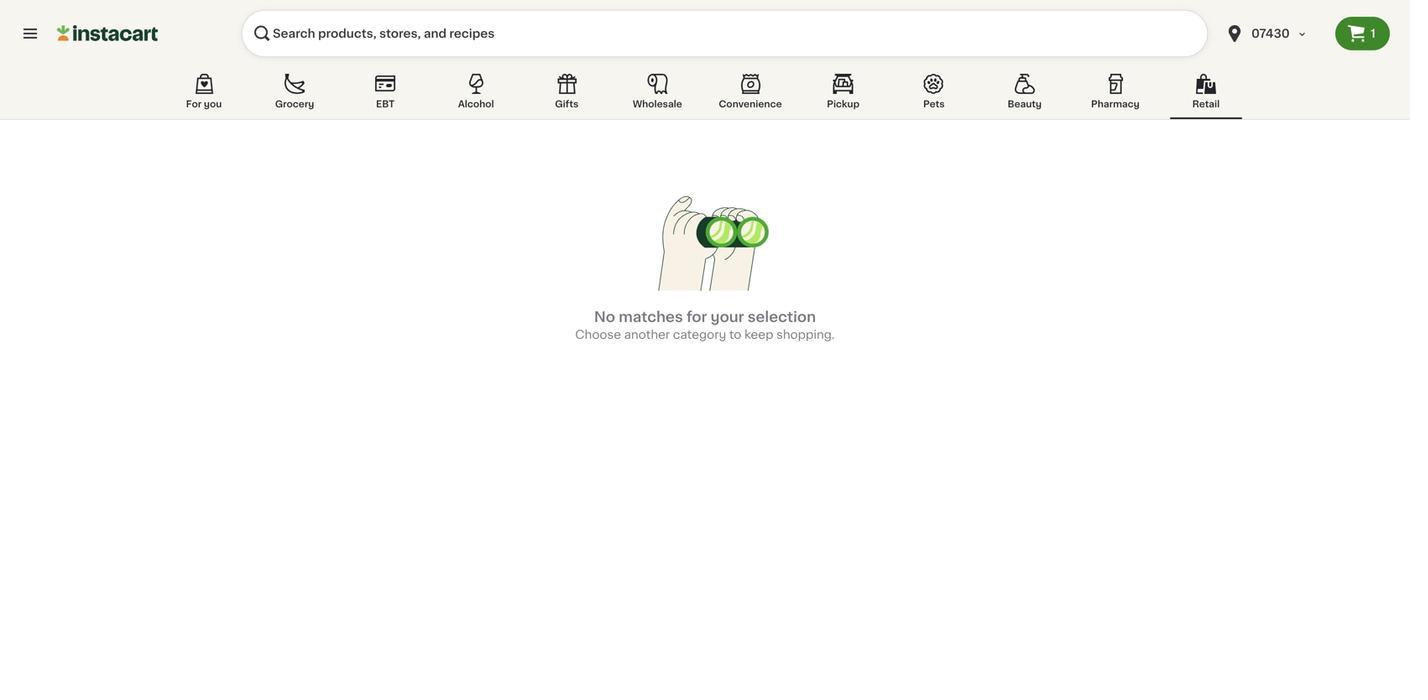 Task type: describe. For each thing, give the bounding box(es) containing it.
to
[[729, 329, 742, 341]]

for
[[687, 310, 707, 324]]

shop categories tab list
[[168, 71, 1242, 119]]

pets button
[[898, 71, 970, 119]]

alcohol button
[[440, 71, 512, 119]]

for you button
[[168, 71, 240, 119]]

pharmacy
[[1091, 99, 1140, 109]]

convenience
[[719, 99, 782, 109]]

selection
[[748, 310, 816, 324]]

wholesale button
[[622, 71, 694, 119]]

1 button
[[1336, 17, 1390, 50]]

1
[[1371, 28, 1376, 39]]

for
[[186, 99, 202, 109]]

wholesale
[[633, 99, 682, 109]]

no
[[594, 310, 615, 324]]

ebt button
[[349, 71, 422, 119]]

you
[[204, 99, 222, 109]]

pharmacy button
[[1080, 71, 1152, 119]]

ebt
[[376, 99, 395, 109]]

1 07430 button from the left
[[1215, 10, 1336, 57]]



Task type: vqa. For each thing, say whether or not it's contained in the screenshot.
Product "group" containing 10
no



Task type: locate. For each thing, give the bounding box(es) containing it.
for you
[[186, 99, 222, 109]]

keep
[[745, 329, 774, 341]]

convenience button
[[712, 71, 789, 119]]

alcohol
[[458, 99, 494, 109]]

beauty
[[1008, 99, 1042, 109]]

None search field
[[242, 10, 1208, 57]]

category
[[673, 329, 726, 341]]

pickup
[[827, 99, 860, 109]]

beauty button
[[989, 71, 1061, 119]]

no matches for your selection choose another category to keep shopping.
[[575, 310, 835, 341]]

07430
[[1252, 28, 1290, 39]]

pickup button
[[807, 71, 880, 119]]

choose
[[575, 329, 621, 341]]

shopping.
[[777, 329, 835, 341]]

matches
[[619, 310, 683, 324]]

gifts
[[555, 99, 579, 109]]

Search field
[[242, 10, 1208, 57]]

another
[[624, 329, 670, 341]]

pets
[[923, 99, 945, 109]]

grocery button
[[259, 71, 331, 119]]

2 07430 button from the left
[[1225, 10, 1326, 57]]

grocery
[[275, 99, 314, 109]]

retail button
[[1170, 71, 1242, 119]]

your
[[711, 310, 744, 324]]

instacart image
[[57, 24, 158, 44]]

gifts button
[[531, 71, 603, 119]]

retail
[[1193, 99, 1220, 109]]

07430 button
[[1215, 10, 1336, 57], [1225, 10, 1326, 57]]



